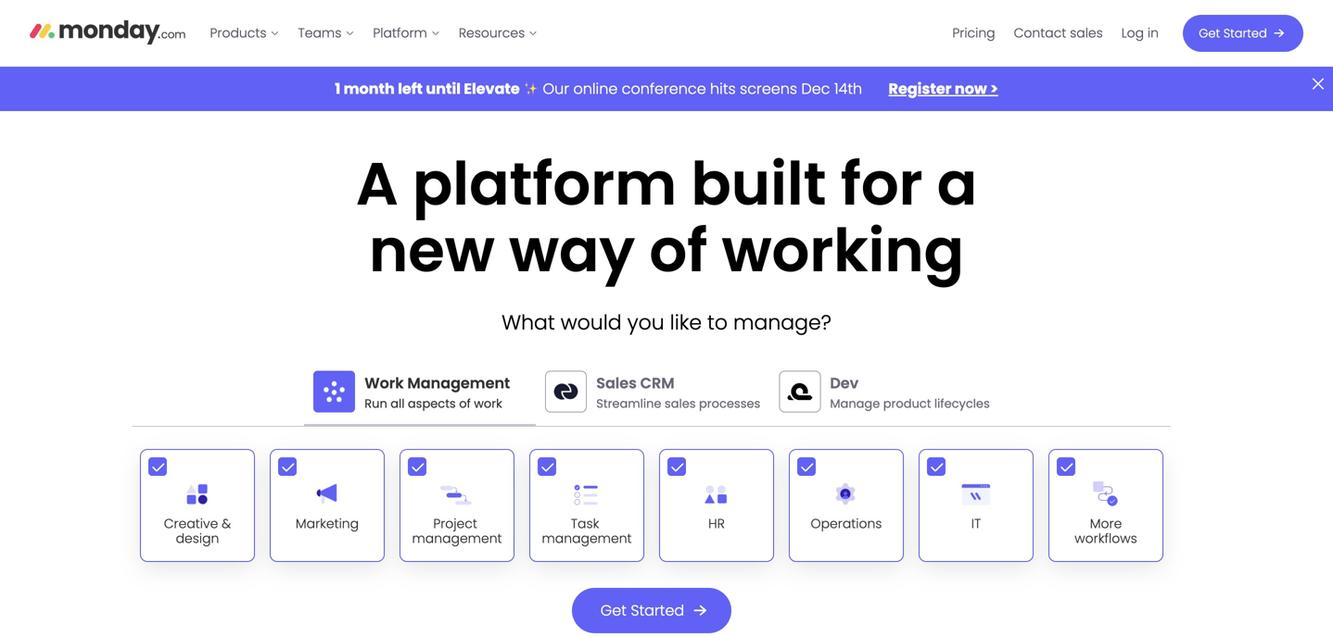 Task type: describe. For each thing, give the bounding box(es) containing it.
design
[[176, 530, 219, 548]]

get started inside "main" element
[[1199, 25, 1267, 42]]

✨
[[524, 78, 539, 99]]

crm dark image
[[545, 371, 587, 413]]

contact sales button
[[1005, 18, 1112, 48]]

main element
[[201, 0, 1304, 67]]

more image
[[1087, 476, 1125, 513]]

dev dark image
[[779, 371, 821, 413]]

dec
[[801, 78, 830, 99]]

of inside the work management run all aspects of work
[[459, 396, 471, 413]]

products
[[210, 24, 267, 42]]

started inside "main" element
[[1224, 25, 1267, 42]]

0 horizontal spatial get started
[[601, 601, 684, 622]]

Creative & design checkbox
[[140, 449, 255, 563]]

1 vertical spatial get
[[601, 601, 627, 622]]

it image
[[958, 476, 995, 513]]

1 month left until elevate ✨ our online conference hits screens dec 14th
[[335, 78, 866, 99]]

list containing products
[[201, 0, 547, 67]]

0 vertical spatial get started button
[[1183, 15, 1304, 52]]

register now > link
[[889, 78, 998, 99]]

platform
[[373, 24, 427, 42]]

more
[[1090, 515, 1122, 533]]

more workflows
[[1075, 515, 1137, 548]]

new
[[369, 210, 495, 293]]

online
[[573, 78, 618, 99]]

14th
[[834, 78, 862, 99]]

marketing
[[296, 515, 359, 533]]

&
[[222, 515, 231, 533]]

resources link
[[449, 18, 547, 48]]

work
[[474, 396, 502, 413]]

contact
[[1014, 24, 1066, 42]]

it
[[971, 515, 981, 533]]

project management
[[412, 515, 502, 548]]

get inside "main" element
[[1199, 25, 1220, 42]]

0 horizontal spatial get started button
[[572, 589, 732, 634]]

Marketing checkbox
[[270, 449, 385, 563]]

our
[[543, 78, 569, 99]]

project management image
[[438, 476, 476, 513]]

operations
[[811, 515, 882, 533]]

sales
[[596, 373, 637, 394]]

IT checkbox
[[919, 449, 1034, 563]]

group containing creative & design
[[133, 442, 1171, 570]]

wm dark image
[[314, 371, 355, 413]]

crm color image
[[545, 371, 587, 413]]

ops image
[[828, 476, 865, 513]]

resources
[[459, 24, 525, 42]]

built
[[691, 143, 827, 226]]

crm
[[640, 373, 675, 394]]

creative & design
[[164, 515, 231, 548]]

way
[[509, 210, 635, 293]]

management for project
[[412, 530, 502, 548]]

task
[[571, 515, 599, 533]]

>
[[990, 78, 998, 99]]

teams
[[298, 24, 342, 42]]

More workflows checkbox
[[1049, 449, 1164, 563]]

would
[[561, 309, 622, 337]]

to
[[707, 309, 728, 337]]

a
[[356, 143, 398, 226]]

work management run all aspects of work
[[365, 373, 510, 413]]

register now >
[[889, 78, 998, 99]]

teams link
[[289, 18, 364, 48]]

platform link
[[364, 18, 449, 48]]

1 vertical spatial started
[[631, 601, 684, 622]]

Operations checkbox
[[789, 449, 904, 563]]

dev
[[830, 373, 859, 394]]



Task type: locate. For each thing, give the bounding box(es) containing it.
screens
[[740, 78, 797, 99]]

list
[[201, 0, 547, 67], [943, 0, 1168, 67]]

1 horizontal spatial of
[[649, 210, 708, 293]]

all
[[391, 396, 405, 413]]

sales crm streamline sales processes
[[596, 373, 761, 413]]

working
[[722, 210, 964, 293]]

hr image
[[698, 476, 735, 513]]

of down 'management'
[[459, 396, 471, 413]]

list containing pricing
[[943, 0, 1168, 67]]

streamline
[[596, 396, 661, 413]]

hr
[[708, 515, 725, 533]]

Task management checkbox
[[529, 449, 644, 563]]

1 vertical spatial sales
[[665, 396, 696, 413]]

2 list from the left
[[943, 0, 1168, 67]]

dev manage product lifecycles
[[830, 373, 990, 413]]

products link
[[201, 18, 289, 48]]

task image
[[568, 476, 606, 513]]

0 horizontal spatial sales
[[665, 396, 696, 413]]

sales
[[1070, 24, 1103, 42], [665, 396, 696, 413]]

0 horizontal spatial of
[[459, 396, 471, 413]]

now
[[955, 78, 987, 99]]

get started
[[1199, 25, 1267, 42], [601, 601, 684, 622]]

contact sales
[[1014, 24, 1103, 42]]

lifecycles
[[934, 396, 990, 413]]

1 horizontal spatial management
[[542, 530, 632, 548]]

sales right contact
[[1070, 24, 1103, 42]]

0 horizontal spatial management
[[412, 530, 502, 548]]

pricing
[[952, 24, 995, 42]]

1 vertical spatial get started button
[[572, 589, 732, 634]]

a
[[937, 143, 977, 226]]

creative
[[164, 515, 218, 533]]

processes
[[699, 396, 761, 413]]

2 management from the left
[[542, 530, 632, 548]]

what
[[502, 309, 555, 337]]

0 vertical spatial started
[[1224, 25, 1267, 42]]

0 vertical spatial get
[[1199, 25, 1220, 42]]

product
[[883, 396, 931, 413]]

Project management checkbox
[[400, 449, 515, 563]]

log in link
[[1112, 18, 1168, 48]]

sales inside button
[[1070, 24, 1103, 42]]

1 horizontal spatial get started button
[[1183, 15, 1304, 52]]

sales inside sales crm streamline sales processes
[[665, 396, 696, 413]]

1 horizontal spatial started
[[1224, 25, 1267, 42]]

management for task
[[542, 530, 632, 548]]

0 vertical spatial of
[[649, 210, 708, 293]]

sales down crm
[[665, 396, 696, 413]]

management inside checkbox
[[542, 530, 632, 548]]

wm color image
[[314, 371, 355, 413]]

run
[[365, 396, 387, 413]]

log in
[[1122, 24, 1159, 42]]

0 horizontal spatial list
[[201, 0, 547, 67]]

1 list from the left
[[201, 0, 547, 67]]

pricing link
[[943, 18, 1005, 48]]

0 vertical spatial get started
[[1199, 25, 1267, 42]]

0 horizontal spatial started
[[631, 601, 684, 622]]

elevate
[[464, 78, 520, 99]]

new way of working
[[369, 210, 964, 293]]

management
[[407, 373, 510, 394]]

1 management from the left
[[412, 530, 502, 548]]

monday.com logo image
[[30, 12, 186, 51]]

until
[[426, 78, 461, 99]]

workflows
[[1075, 530, 1137, 548]]

1 vertical spatial get started
[[601, 601, 684, 622]]

log
[[1122, 24, 1144, 42]]

dev color image
[[779, 371, 821, 413]]

manage?
[[733, 309, 832, 337]]

like
[[670, 309, 702, 337]]

in
[[1148, 24, 1159, 42]]

get down task management
[[601, 601, 627, 622]]

group
[[133, 442, 1171, 570]]

creative design image
[[179, 476, 216, 513]]

register
[[889, 78, 952, 99]]

you
[[627, 309, 664, 337]]

left
[[398, 78, 423, 99]]

management
[[412, 530, 502, 548], [542, 530, 632, 548]]

project
[[433, 515, 477, 533]]

0 vertical spatial sales
[[1070, 24, 1103, 42]]

get started button
[[1183, 15, 1304, 52], [572, 589, 732, 634]]

get
[[1199, 25, 1220, 42], [601, 601, 627, 622]]

of
[[649, 210, 708, 293], [459, 396, 471, 413]]

manage
[[830, 396, 880, 413]]

aspects
[[408, 396, 456, 413]]

of up like
[[649, 210, 708, 293]]

0 horizontal spatial get
[[601, 601, 627, 622]]

management down task icon
[[542, 530, 632, 548]]

1 horizontal spatial get started
[[1199, 25, 1267, 42]]

management inside option
[[412, 530, 502, 548]]

marketing image
[[309, 476, 346, 513]]

1 horizontal spatial list
[[943, 0, 1168, 67]]

a platform built for a
[[356, 143, 977, 226]]

1
[[335, 78, 340, 99]]

for
[[841, 143, 923, 226]]

task management
[[542, 515, 632, 548]]

HR checkbox
[[659, 449, 774, 563]]

management down project management icon
[[412, 530, 502, 548]]

started
[[1224, 25, 1267, 42], [631, 601, 684, 622]]

conference
[[622, 78, 706, 99]]

work
[[365, 373, 404, 394]]

what would you like to manage?
[[502, 309, 832, 337]]

1 horizontal spatial sales
[[1070, 24, 1103, 42]]

month
[[344, 78, 395, 99]]

get right in
[[1199, 25, 1220, 42]]

hits
[[710, 78, 736, 99]]

1 horizontal spatial get
[[1199, 25, 1220, 42]]

1 vertical spatial of
[[459, 396, 471, 413]]

platform
[[412, 143, 677, 226]]



Task type: vqa. For each thing, say whether or not it's contained in the screenshot.
,
no



